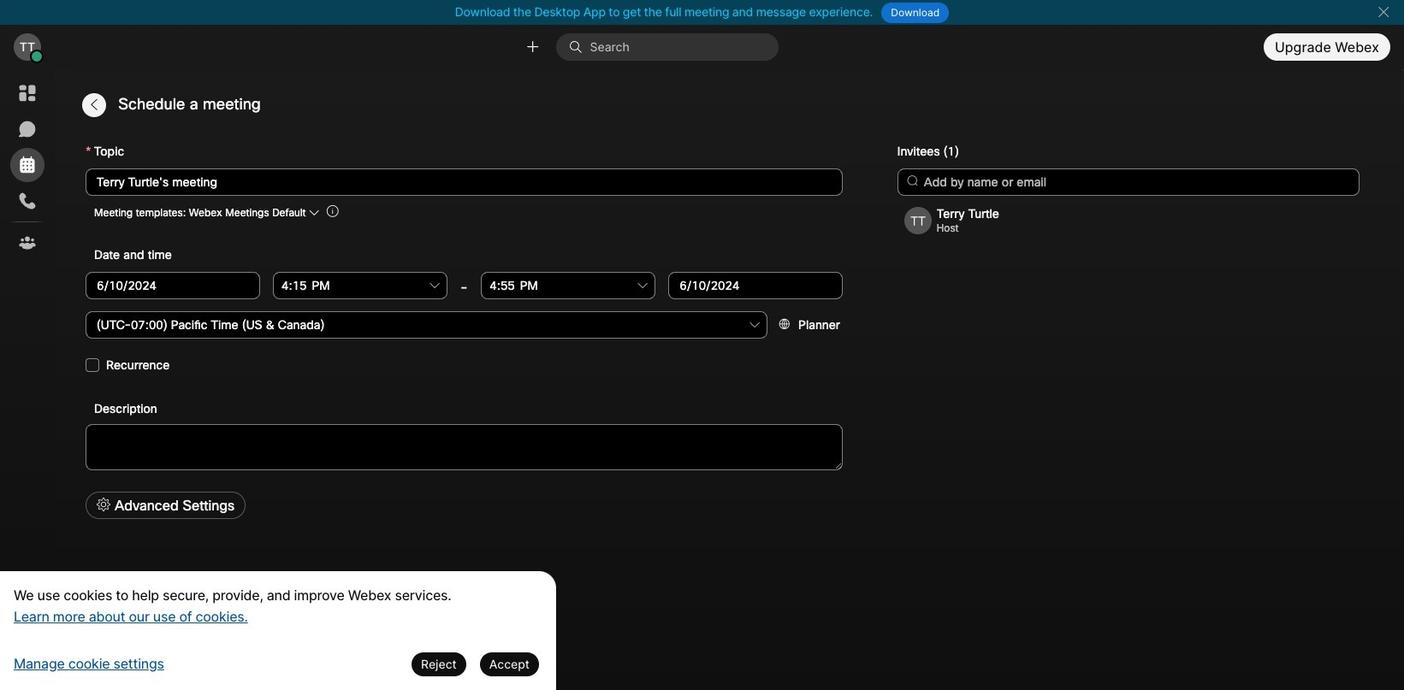 Task type: locate. For each thing, give the bounding box(es) containing it.
wrapper image
[[570, 40, 590, 54]]

navigation
[[0, 69, 55, 691]]

dashboard image
[[17, 83, 38, 104]]

webex tab list
[[10, 76, 45, 260]]

what's new image
[[17, 576, 38, 597]]

connect people image
[[525, 39, 542, 55]]

wrapper image
[[31, 51, 43, 63]]



Task type: describe. For each thing, give the bounding box(es) containing it.
settings image
[[17, 612, 38, 633]]

calls image
[[17, 191, 38, 211]]

teams, has no new notifications image
[[17, 233, 38, 253]]

help image
[[17, 648, 38, 669]]

meetings image
[[17, 155, 38, 176]]

cancel_16 image
[[1378, 5, 1391, 19]]

messaging, has no new notifications image
[[17, 119, 38, 140]]



Task type: vqa. For each thing, say whether or not it's contained in the screenshot.
Besties element
no



